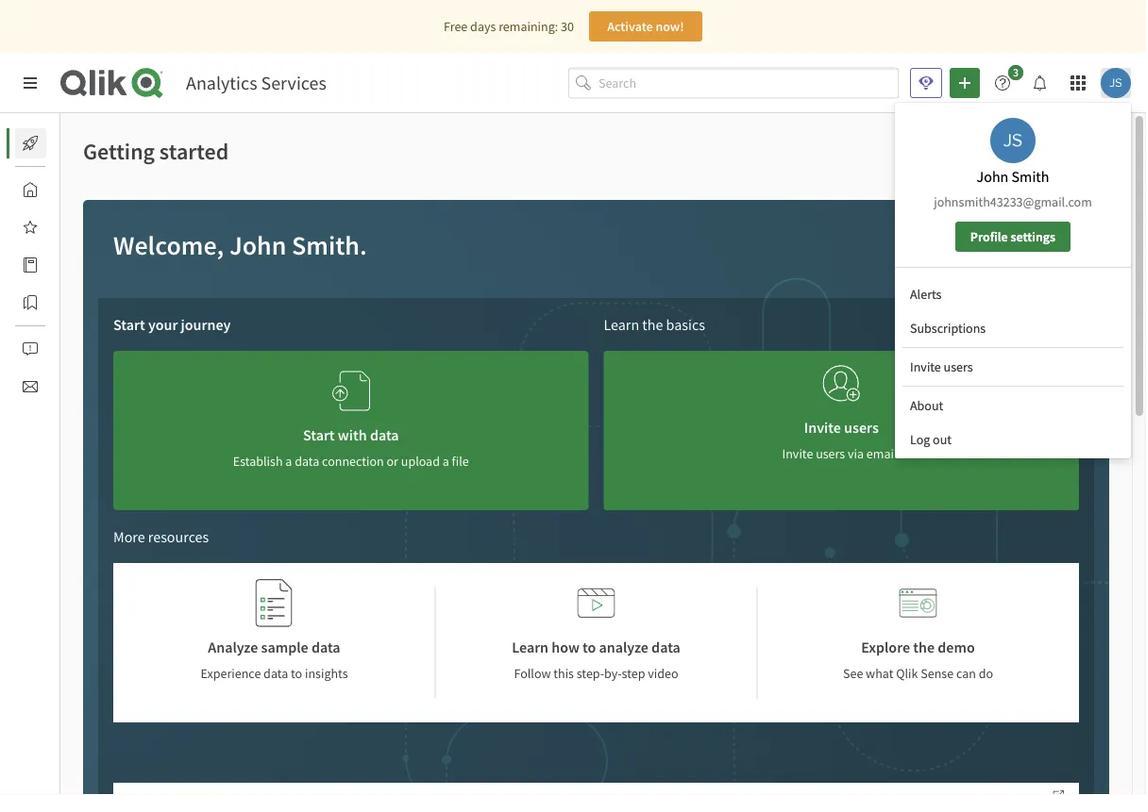 Task type: describe. For each thing, give the bounding box(es) containing it.
resources
[[148, 528, 209, 547]]

navigation pane element
[[0, 121, 102, 410]]

to inside analyze sample data experience data to insights
[[291, 666, 302, 683]]

now!
[[656, 18, 684, 35]]

demo
[[938, 638, 975, 657]]

step-
[[577, 666, 604, 683]]

settings
[[1011, 228, 1056, 245]]

catalog link
[[15, 250, 102, 280]]

welcome,
[[113, 229, 224, 262]]

journey
[[181, 315, 231, 334]]

invite for invite users
[[910, 359, 941, 376]]

services
[[261, 71, 326, 95]]

open sidebar menu image
[[23, 76, 38, 91]]

do
[[979, 666, 993, 683]]

home
[[60, 181, 94, 198]]

getting started image
[[23, 136, 38, 151]]

days
[[470, 18, 496, 35]]

subscriptions image
[[23, 380, 38, 395]]

analyze
[[208, 638, 258, 657]]

experience
[[201, 666, 261, 683]]

users for invite users
[[944, 359, 973, 376]]

the for explore
[[913, 638, 935, 657]]

alerts inside button
[[910, 286, 942, 303]]

qlik
[[896, 666, 918, 683]]

subscriptions
[[910, 320, 986, 337]]

explore the demo image
[[899, 579, 937, 629]]

sense
[[921, 666, 954, 683]]

john smith image
[[1101, 68, 1131, 98]]

free
[[444, 18, 468, 35]]

john smith image
[[990, 118, 1036, 163]]

alerts inside navigation pane element
[[60, 341, 92, 358]]

log
[[910, 431, 930, 448]]

remaining:
[[499, 18, 558, 35]]

ask insight advisor image
[[919, 76, 934, 91]]

smith
[[1012, 167, 1049, 186]]

invite users image
[[823, 359, 860, 409]]

searchbar element
[[568, 68, 899, 98]]

follow
[[514, 666, 551, 683]]

2 vertical spatial users
[[816, 446, 845, 463]]

getting
[[83, 137, 155, 165]]

Search text field
[[599, 68, 899, 98]]

john inside main content
[[229, 229, 286, 262]]

analytics services
[[186, 71, 326, 95]]

log out button
[[903, 425, 1123, 455]]

learn the basics
[[604, 315, 705, 334]]

alerts button
[[903, 279, 1123, 310]]

profile settings
[[970, 228, 1056, 245]]

johnsmith43233@gmail.com
[[934, 194, 1092, 211]]

invite users
[[910, 359, 973, 376]]

more
[[113, 528, 145, 547]]

via
[[848, 446, 864, 463]]

your
[[148, 315, 178, 334]]

to inside learn how to analyze data follow this step-by-step video
[[583, 638, 596, 657]]

smith.
[[292, 229, 367, 262]]

analytics services element
[[186, 71, 326, 95]]

john inside john smith johnsmith43233@gmail.com
[[977, 167, 1009, 186]]

by-
[[604, 666, 622, 683]]

profile
[[970, 228, 1008, 245]]

profile settings link
[[955, 222, 1071, 252]]

activate now!
[[607, 18, 684, 35]]



Task type: vqa. For each thing, say whether or not it's contained in the screenshot.
'Ask Insight Advisor' image
yes



Task type: locate. For each thing, give the bounding box(es) containing it.
data up insights
[[311, 638, 340, 657]]

0 vertical spatial learn
[[604, 315, 639, 334]]

the up the sense
[[913, 638, 935, 657]]

1 horizontal spatial learn
[[604, 315, 639, 334]]

subscriptions button
[[903, 313, 1123, 344]]

data down sample
[[264, 666, 288, 683]]

welcome, john smith. main content
[[60, 113, 1146, 796]]

2 horizontal spatial data
[[652, 638, 681, 657]]

home image
[[23, 182, 38, 197]]

1 horizontal spatial data
[[311, 638, 340, 657]]

learn
[[604, 315, 639, 334], [512, 638, 549, 657]]

john left smith.
[[229, 229, 286, 262]]

2 vertical spatial invite
[[782, 446, 813, 463]]

can
[[956, 666, 976, 683]]

learn for learn how to analyze data follow this step-by-step video
[[512, 638, 549, 657]]

analytics
[[186, 71, 257, 95]]

alerts
[[910, 286, 942, 303], [60, 341, 92, 358]]

data for analyze sample data
[[264, 666, 288, 683]]

explore the demo see what qlik sense can do
[[843, 638, 993, 683]]

invite for invite users invite users via email.
[[804, 418, 841, 437]]

1 vertical spatial invite
[[804, 418, 841, 437]]

learn inside learn how to analyze data follow this step-by-step video
[[512, 638, 549, 657]]

step
[[622, 666, 645, 683]]

30
[[561, 18, 574, 35]]

0 vertical spatial invite
[[910, 359, 941, 376]]

0 horizontal spatial learn
[[512, 638, 549, 657]]

start your journey
[[113, 315, 231, 334]]

analyze sample data experience data to insights
[[201, 638, 348, 683]]

1 horizontal spatial to
[[583, 638, 596, 657]]

john smith johnsmith43233@gmail.com
[[934, 167, 1092, 211]]

invite
[[910, 359, 941, 376], [804, 418, 841, 437], [782, 446, 813, 463]]

more resources
[[113, 528, 209, 547]]

the for learn
[[642, 315, 663, 334]]

alerts right alerts image
[[60, 341, 92, 358]]

0 vertical spatial john
[[977, 167, 1009, 186]]

0 horizontal spatial to
[[291, 666, 302, 683]]

start
[[113, 315, 145, 334]]

learn up follow
[[512, 638, 549, 657]]

users left via
[[816, 446, 845, 463]]

1 vertical spatial users
[[844, 418, 879, 437]]

invite users button
[[903, 352, 1123, 382]]

basics
[[666, 315, 705, 334]]

invite users invite users via email.
[[782, 418, 901, 463]]

analyze
[[599, 638, 649, 657]]

email.
[[867, 446, 901, 463]]

data for learn how to analyze data
[[652, 638, 681, 657]]

about button
[[903, 391, 1123, 421]]

0 vertical spatial alerts
[[910, 286, 942, 303]]

users up via
[[844, 418, 879, 437]]

0 vertical spatial the
[[642, 315, 663, 334]]

the inside explore the demo see what qlik sense can do
[[913, 638, 935, 657]]

invite up the about
[[910, 359, 941, 376]]

learn for learn the basics
[[604, 315, 639, 334]]

users
[[944, 359, 973, 376], [844, 418, 879, 437], [816, 446, 845, 463]]

catalog image
[[23, 258, 38, 273]]

out
[[933, 431, 952, 448]]

1 vertical spatial learn
[[512, 638, 549, 657]]

sample
[[261, 638, 308, 657]]

to right how at bottom
[[583, 638, 596, 657]]

alerts up subscriptions
[[910, 286, 942, 303]]

collections image
[[23, 295, 38, 311]]

explore
[[861, 638, 910, 657]]

0 vertical spatial to
[[583, 638, 596, 657]]

data up video
[[652, 638, 681, 657]]

1 vertical spatial john
[[229, 229, 286, 262]]

to down sample
[[291, 666, 302, 683]]

0 horizontal spatial john
[[229, 229, 286, 262]]

how
[[552, 638, 580, 657]]

free days remaining: 30
[[444, 18, 574, 35]]

getting started
[[83, 137, 229, 165]]

alerts image
[[23, 342, 38, 357]]

started
[[159, 137, 229, 165]]

1 horizontal spatial john
[[977, 167, 1009, 186]]

about
[[910, 397, 943, 414]]

favorites image
[[23, 220, 38, 235]]

users for invite users invite users via email.
[[844, 418, 879, 437]]

video
[[648, 666, 678, 683]]

1 vertical spatial alerts
[[60, 341, 92, 358]]

1 vertical spatial to
[[291, 666, 302, 683]]

0 horizontal spatial alerts
[[60, 341, 92, 358]]

1 horizontal spatial the
[[913, 638, 935, 657]]

invite left via
[[782, 446, 813, 463]]

see
[[843, 666, 863, 683]]

analyze sample data image
[[255, 579, 293, 629]]

data
[[311, 638, 340, 657], [652, 638, 681, 657], [264, 666, 288, 683]]

data inside learn how to analyze data follow this step-by-step video
[[652, 638, 681, 657]]

alerts link
[[15, 334, 92, 364]]

the left basics on the top of page
[[642, 315, 663, 334]]

to
[[583, 638, 596, 657], [291, 666, 302, 683]]

john
[[977, 167, 1009, 186], [229, 229, 286, 262]]

invite inside button
[[910, 359, 941, 376]]

log out
[[910, 431, 952, 448]]

what
[[866, 666, 893, 683]]

activate
[[607, 18, 653, 35]]

insights
[[305, 666, 348, 683]]

1 vertical spatial the
[[913, 638, 935, 657]]

john up the johnsmith43233@gmail.com
[[977, 167, 1009, 186]]

users down subscriptions
[[944, 359, 973, 376]]

1 horizontal spatial alerts
[[910, 286, 942, 303]]

0 horizontal spatial data
[[264, 666, 288, 683]]

learn left basics on the top of page
[[604, 315, 639, 334]]

welcome, john smith.
[[113, 229, 367, 262]]

invite down invite users image
[[804, 418, 841, 437]]

learn how to analyze data image
[[577, 579, 615, 629]]

0 horizontal spatial the
[[642, 315, 663, 334]]

0 vertical spatial users
[[944, 359, 973, 376]]

users inside button
[[944, 359, 973, 376]]

activate now! link
[[589, 11, 702, 42]]

this
[[554, 666, 574, 683]]

learn how to analyze data follow this step-by-step video
[[512, 638, 681, 683]]

home link
[[15, 175, 94, 205]]

catalog
[[60, 257, 102, 274]]

the
[[642, 315, 663, 334], [913, 638, 935, 657]]



